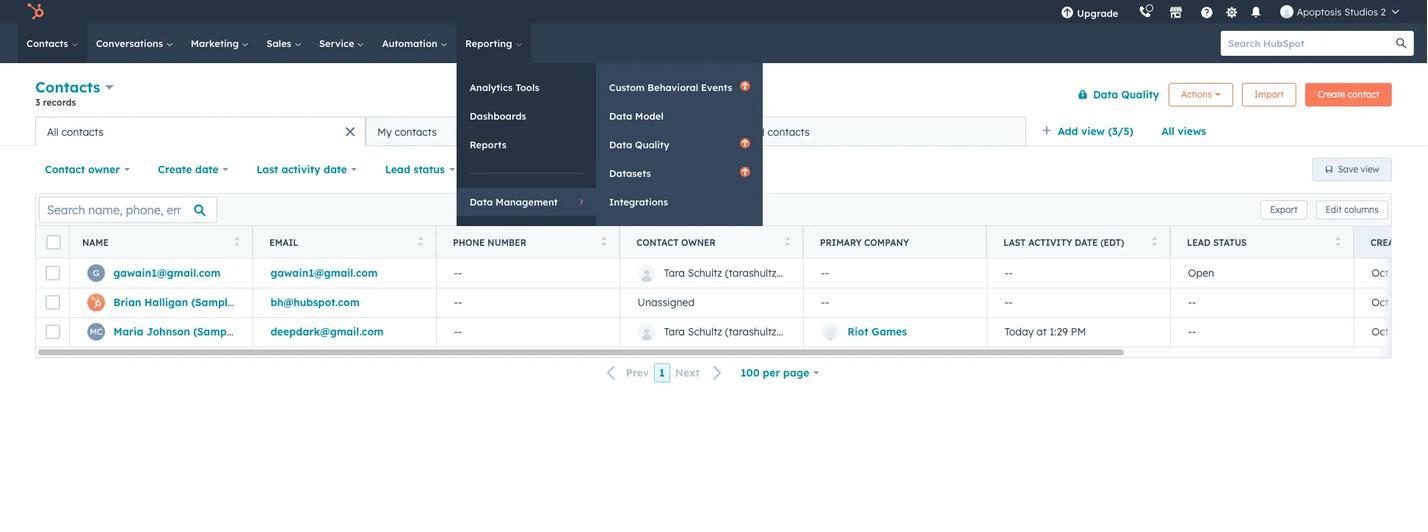 Task type: locate. For each thing, give the bounding box(es) containing it.
2 vertical spatial oct
[[1372, 325, 1389, 339]]

1 vertical spatial contacts
[[35, 78, 100, 96]]

create for create contact
[[1318, 88, 1345, 99]]

1 tara from the top
[[664, 266, 685, 280]]

2 all from the left
[[47, 125, 59, 138]]

contacts inside "button"
[[61, 125, 103, 138]]

tara schultz (tarashultz49@gmail.com) for --
[[664, 266, 853, 280]]

2 gawain1@gmail.com from the left
[[271, 266, 378, 280]]

2023 for johnson
[[1408, 325, 1427, 339]]

2 18, from the top
[[1392, 325, 1405, 339]]

view inside save view button
[[1361, 164, 1379, 175]]

0 vertical spatial (sample
[[191, 296, 234, 309]]

6 press to sort. element from the left
[[1335, 236, 1341, 249]]

data up the add view (3/5)
[[1093, 88, 1118, 101]]

contacts up records
[[35, 78, 100, 96]]

1 vertical spatial quality
[[635, 139, 669, 150]]

all contacts
[[47, 125, 103, 138]]

0 vertical spatial quality
[[1121, 88, 1159, 101]]

tara up unassigned button
[[664, 266, 685, 280]]

contact owner down 'all contacts'
[[45, 163, 120, 176]]

0 horizontal spatial gawain1@gmail.com link
[[113, 266, 221, 280]]

0 vertical spatial owner
[[88, 163, 120, 176]]

view
[[1081, 125, 1105, 138], [1361, 164, 1379, 175]]

0 vertical spatial oct
[[1372, 266, 1389, 280]]

advanced
[[498, 163, 549, 176]]

data for data management link
[[470, 196, 493, 208]]

last activity date button
[[247, 155, 367, 184]]

0 vertical spatial tara schultz (tarashultz49@gmail.com) button
[[620, 258, 853, 288]]

0 vertical spatial create
[[1318, 88, 1345, 99]]

all left views
[[1162, 125, 1175, 138]]

2 date from the left
[[1407, 237, 1427, 248]]

notifications image
[[1250, 7, 1263, 20]]

save view button
[[1312, 158, 1392, 181]]

tara for deepdark@gmail.com
[[664, 325, 685, 339]]

maria johnson (sample contact) link
[[113, 325, 283, 339]]

settings image
[[1225, 6, 1238, 19]]

0 vertical spatial data quality
[[1093, 88, 1159, 101]]

2 vertical spatial 2023
[[1408, 325, 1427, 339]]

contacts inside button
[[768, 125, 810, 138]]

1 vertical spatial view
[[1361, 164, 1379, 175]]

0 horizontal spatial contact
[[45, 163, 85, 176]]

oct 19, 2023
[[1372, 266, 1427, 280]]

1 gawain1@gmail.com link from the left
[[113, 266, 221, 280]]

2 (tarashultz49@gmail.com) from the top
[[725, 325, 853, 339]]

quality up (3/5)
[[1121, 88, 1159, 101]]

0 horizontal spatial all
[[47, 125, 59, 138]]

0 vertical spatial tara
[[664, 266, 685, 280]]

my
[[377, 125, 392, 138]]

2 press to sort. image from the left
[[1152, 236, 1157, 246]]

contact) down email
[[237, 296, 281, 309]]

1 horizontal spatial owner
[[681, 237, 716, 248]]

1 horizontal spatial date
[[324, 163, 347, 176]]

dashboards
[[470, 110, 526, 122]]

unassigned up 1 'button'
[[638, 296, 695, 309]]

2 oct from the top
[[1372, 296, 1389, 309]]

1 press to sort. image from the left
[[417, 236, 423, 246]]

1 vertical spatial oct
[[1372, 296, 1389, 309]]

-- button for bh@hubspot.com
[[436, 288, 620, 317]]

0 horizontal spatial last
[[257, 163, 278, 176]]

3 press to sort. element from the left
[[601, 236, 606, 249]]

2 tara schultz (tarashultz49@gmail.com) button from the top
[[620, 317, 853, 347]]

0 horizontal spatial press to sort. image
[[417, 236, 423, 246]]

2 oct 18, 2023 from the top
[[1372, 325, 1427, 339]]

schultz
[[688, 266, 722, 280], [688, 325, 722, 339]]

create up 19,
[[1371, 237, 1405, 248]]

1 oct 18, 2023 from the top
[[1372, 296, 1427, 309]]

press to sort. image for lead status
[[1335, 236, 1341, 246]]

2023
[[1408, 266, 1427, 280], [1408, 296, 1427, 309], [1408, 325, 1427, 339]]

tara schultz (tarashultz49@gmail.com) button
[[620, 258, 853, 288], [620, 317, 853, 347]]

sales link
[[258, 23, 310, 63]]

0 horizontal spatial data quality
[[609, 139, 669, 150]]

oct 18, 2023 for --
[[1372, 296, 1427, 309]]

import button
[[1242, 83, 1296, 106]]

lead up open on the right of page
[[1187, 237, 1211, 248]]

1 vertical spatial tara schultz (tarashultz49@gmail.com) button
[[620, 317, 853, 347]]

tara schultz (tarashultz49@gmail.com) up the 100
[[664, 325, 853, 339]]

1 vertical spatial unassigned
[[638, 296, 695, 309]]

1 press to sort. element from the left
[[234, 236, 239, 249]]

today at 1:29 pm
[[1005, 325, 1086, 339]]

19,
[[1392, 266, 1405, 280]]

1 (tarashultz49@gmail.com) from the top
[[725, 266, 853, 280]]

press to sort. image
[[234, 236, 239, 246], [601, 236, 606, 246], [784, 236, 790, 246], [1335, 236, 1341, 246]]

press to sort. image right (edt)
[[1152, 236, 1157, 246]]

2 press to sort. element from the left
[[417, 236, 423, 249]]

1 18, from the top
[[1392, 296, 1405, 309]]

Search name, phone, email addresses, or company search field
[[39, 196, 217, 223]]

1 vertical spatial 2023
[[1408, 296, 1427, 309]]

schultz down unassigned button
[[688, 325, 722, 339]]

(tarashultz49@gmail.com) down primary
[[725, 266, 853, 280]]

2 horizontal spatial contacts
[[768, 125, 810, 138]]

0 vertical spatial last
[[257, 163, 278, 176]]

0 vertical spatial (tarashultz49@gmail.com)
[[725, 266, 853, 280]]

activity
[[281, 163, 320, 176]]

-- button for gawain1@gmail.com
[[436, 258, 620, 288]]

filters
[[552, 163, 582, 176]]

0 vertical spatial 2023
[[1408, 266, 1427, 280]]

contacts for all contacts
[[61, 125, 103, 138]]

1 vertical spatial oct 18, 2023
[[1372, 325, 1427, 339]]

contact) for bh@hubspot.com
[[237, 296, 281, 309]]

tara
[[664, 266, 685, 280], [664, 325, 685, 339]]

last inside popup button
[[257, 163, 278, 176]]

all for all contacts
[[47, 125, 59, 138]]

view for add
[[1081, 125, 1105, 138]]

2 date from the left
[[324, 163, 347, 176]]

gawain1@gmail.com
[[113, 266, 221, 280], [271, 266, 378, 280]]

1 vertical spatial (sample
[[193, 325, 236, 339]]

1 horizontal spatial press to sort. image
[[1152, 236, 1157, 246]]

owner up search name, phone, email addresses, or company search box
[[88, 163, 120, 176]]

search image
[[1396, 38, 1407, 48]]

1 vertical spatial 18,
[[1392, 325, 1405, 339]]

calling icon image
[[1139, 6, 1152, 19]]

data up datasets
[[609, 139, 632, 150]]

view right 'save'
[[1361, 164, 1379, 175]]

1 vertical spatial create
[[158, 163, 192, 176]]

all inside "button"
[[47, 125, 59, 138]]

last for last activity date
[[257, 163, 278, 176]]

press to sort. element
[[234, 236, 239, 249], [417, 236, 423, 249], [601, 236, 606, 249], [784, 236, 790, 249], [1152, 236, 1157, 249], [1335, 236, 1341, 249]]

tara schultz (tarashultz49@gmail.com) button for today
[[620, 317, 853, 347]]

1 horizontal spatial unassigned
[[708, 125, 765, 138]]

data quality
[[1093, 88, 1159, 101], [609, 139, 669, 150]]

0 vertical spatial schultz
[[688, 266, 722, 280]]

contacts for my contacts
[[395, 125, 437, 138]]

quality inside the data quality link
[[635, 139, 669, 150]]

press to sort. element for last activity date (edt)
[[1152, 236, 1157, 249]]

analytics tools link
[[456, 73, 596, 101]]

create down 'all contacts' "button"
[[158, 163, 192, 176]]

1 horizontal spatial date
[[1407, 237, 1427, 248]]

0 vertical spatial unassigned
[[708, 125, 765, 138]]

lead inside popup button
[[385, 163, 410, 176]]

1 horizontal spatial last
[[1004, 237, 1026, 248]]

3 contacts from the left
[[768, 125, 810, 138]]

owner inside popup button
[[88, 163, 120, 176]]

create date
[[1371, 237, 1427, 248]]

unassigned down contacts banner
[[708, 125, 765, 138]]

owner down integrations link
[[681, 237, 716, 248]]

gawain1@gmail.com link up bh@hubspot.com
[[271, 266, 378, 280]]

contact owner
[[45, 163, 120, 176], [637, 237, 716, 248]]

data quality up (3/5)
[[1093, 88, 1159, 101]]

3 oct from the top
[[1372, 325, 1389, 339]]

2 press to sort. image from the left
[[601, 236, 606, 246]]

gawain1@gmail.com link up halligan
[[113, 266, 221, 280]]

1 vertical spatial lead
[[1187, 237, 1211, 248]]

page
[[783, 366, 809, 380]]

date down 'all contacts' "button"
[[195, 163, 219, 176]]

contacts for unassigned contacts
[[768, 125, 810, 138]]

(sample down brian halligan (sample contact)
[[193, 325, 236, 339]]

1 vertical spatial tara
[[664, 325, 685, 339]]

contact owner down integrations link
[[637, 237, 716, 248]]

2 2023 from the top
[[1408, 296, 1427, 309]]

1 tara schultz (tarashultz49@gmail.com) button from the top
[[620, 258, 853, 288]]

date
[[1075, 237, 1098, 248], [1407, 237, 1427, 248]]

sales
[[267, 37, 294, 49]]

schultz up unassigned button
[[688, 266, 722, 280]]

hubspot link
[[18, 3, 55, 21]]

reporting link
[[456, 23, 531, 63]]

0 horizontal spatial owner
[[88, 163, 120, 176]]

1 contacts from the left
[[61, 125, 103, 138]]

1 press to sort. image from the left
[[234, 236, 239, 246]]

menu
[[1051, 0, 1410, 23]]

0 vertical spatial tara schultz (tarashultz49@gmail.com)
[[664, 266, 853, 280]]

integrations link
[[596, 188, 762, 216]]

unassigned inside button
[[638, 296, 695, 309]]

1 vertical spatial tara schultz (tarashultz49@gmail.com)
[[664, 325, 853, 339]]

1 vertical spatial contact
[[637, 237, 679, 248]]

0 horizontal spatial lead
[[385, 163, 410, 176]]

bh@hubspot.com button
[[253, 288, 436, 317]]

pagination navigation
[[598, 363, 731, 383]]

lead
[[385, 163, 410, 176], [1187, 237, 1211, 248]]

data quality inside button
[[1093, 88, 1159, 101]]

contact owner inside popup button
[[45, 163, 120, 176]]

apoptosis studios 2 button
[[1272, 0, 1408, 23]]

5 press to sort. element from the left
[[1152, 236, 1157, 249]]

1 vertical spatial data quality
[[609, 139, 669, 150]]

-- button
[[436, 258, 620, 288], [436, 288, 620, 317], [1170, 288, 1354, 317], [436, 317, 620, 347], [1170, 317, 1354, 347]]

1 schultz from the top
[[688, 266, 722, 280]]

all down 3 records
[[47, 125, 59, 138]]

last activity date (edt)
[[1004, 237, 1124, 248]]

4 press to sort. image from the left
[[1335, 236, 1341, 246]]

gawain1@gmail.com up halligan
[[113, 266, 221, 280]]

18, for today at 1:29 pm
[[1392, 325, 1405, 339]]

1 vertical spatial (tarashultz49@gmail.com)
[[725, 325, 853, 339]]

pm
[[1071, 325, 1086, 339]]

2 contacts from the left
[[395, 125, 437, 138]]

(tarashultz49@gmail.com) up the page
[[725, 325, 853, 339]]

0 vertical spatial contact)
[[237, 296, 281, 309]]

1 horizontal spatial gawain1@gmail.com
[[271, 266, 378, 280]]

0 vertical spatial contact owner
[[45, 163, 120, 176]]

1 vertical spatial schultz
[[688, 325, 722, 339]]

1 horizontal spatial lead
[[1187, 237, 1211, 248]]

all views link
[[1152, 117, 1216, 146]]

service link
[[310, 23, 373, 63]]

4 press to sort. element from the left
[[784, 236, 790, 249]]

1 date from the left
[[195, 163, 219, 176]]

(tarashultz49@gmail.com) for --
[[725, 266, 853, 280]]

data quality down the "data model"
[[609, 139, 669, 150]]

data left "model"
[[609, 110, 632, 122]]

reports
[[470, 139, 507, 150]]

contacts link
[[18, 23, 87, 63]]

contact)
[[237, 296, 281, 309], [239, 325, 283, 339]]

1 vertical spatial last
[[1004, 237, 1026, 248]]

press to sort. element for email
[[417, 236, 423, 249]]

1 horizontal spatial all
[[1162, 125, 1175, 138]]

data
[[1093, 88, 1118, 101], [609, 110, 632, 122], [609, 139, 632, 150], [470, 196, 493, 208]]

data up phone number
[[470, 196, 493, 208]]

1 horizontal spatial data quality
[[1093, 88, 1159, 101]]

(sample up maria johnson (sample contact) link
[[191, 296, 234, 309]]

tara up pagination navigation
[[664, 325, 685, 339]]

last for last activity date (edt)
[[1004, 237, 1026, 248]]

gawain1@gmail.com link
[[113, 266, 221, 280], [271, 266, 378, 280]]

1 horizontal spatial quality
[[1121, 88, 1159, 101]]

last activity date
[[257, 163, 347, 176]]

custom
[[609, 81, 645, 93]]

press to sort. image left phone
[[417, 236, 423, 246]]

tara schultz (tarashultz49@gmail.com) button for -
[[620, 258, 853, 288]]

0 vertical spatial 18,
[[1392, 296, 1405, 309]]

1 2023 from the top
[[1408, 266, 1427, 280]]

0 vertical spatial contact
[[45, 163, 85, 176]]

contacts down hubspot link
[[26, 37, 71, 49]]

1 all from the left
[[1162, 125, 1175, 138]]

create left contact
[[1318, 88, 1345, 99]]

unassigned contacts
[[708, 125, 810, 138]]

custom behavioral events link
[[596, 73, 762, 101]]

0 vertical spatial contacts
[[26, 37, 71, 49]]

actions
[[1181, 88, 1212, 99]]

0 horizontal spatial contacts
[[61, 125, 103, 138]]

quality inside data quality button
[[1121, 88, 1159, 101]]

bh@hubspot.com link
[[271, 296, 360, 309]]

2 gawain1@gmail.com link from the left
[[271, 266, 378, 280]]

date right activity
[[324, 163, 347, 176]]

0 vertical spatial oct 18, 2023
[[1372, 296, 1427, 309]]

1 vertical spatial contact)
[[239, 325, 283, 339]]

contact down integrations
[[637, 237, 679, 248]]

1 horizontal spatial create
[[1318, 88, 1345, 99]]

unassigned inside button
[[708, 125, 765, 138]]

1 tara schultz (tarashultz49@gmail.com) from the top
[[664, 266, 853, 280]]

100 per page button
[[731, 358, 829, 388]]

contact inside popup button
[[45, 163, 85, 176]]

studios
[[1344, 6, 1378, 18]]

1 gawain1@gmail.com from the left
[[113, 266, 221, 280]]

0 vertical spatial lead
[[385, 163, 410, 176]]

unassigned for unassigned
[[638, 296, 695, 309]]

1 horizontal spatial contacts
[[395, 125, 437, 138]]

contact down 'all contacts'
[[45, 163, 85, 176]]

create inside create date "popup button"
[[158, 163, 192, 176]]

-
[[454, 266, 458, 280], [458, 266, 462, 280], [821, 266, 825, 280], [825, 266, 829, 280], [1005, 266, 1009, 280], [1009, 266, 1013, 280], [454, 296, 458, 309], [458, 296, 462, 309], [821, 296, 825, 309], [825, 296, 829, 309], [1005, 296, 1009, 309], [1009, 296, 1013, 309], [1188, 296, 1192, 309], [1192, 296, 1196, 309], [454, 325, 458, 339], [458, 325, 462, 339], [1188, 325, 1192, 339], [1192, 325, 1196, 339]]

create for create date
[[1371, 237, 1405, 248]]

notifications button
[[1244, 0, 1269, 23]]

0 horizontal spatial gawain1@gmail.com
[[113, 266, 221, 280]]

lead left the status
[[385, 163, 410, 176]]

all
[[1162, 125, 1175, 138], [47, 125, 59, 138]]

date inside create date "popup button"
[[195, 163, 219, 176]]

calling icon button
[[1133, 2, 1158, 21]]

0 horizontal spatial create
[[158, 163, 192, 176]]

riot
[[848, 325, 868, 339]]

contact) down bh@hubspot.com
[[239, 325, 283, 339]]

games
[[872, 325, 907, 339]]

primary company
[[820, 237, 909, 248]]

all views
[[1162, 125, 1206, 138]]

gawain1@gmail.com up bh@hubspot.com
[[271, 266, 378, 280]]

0 horizontal spatial contact owner
[[45, 163, 120, 176]]

3 press to sort. image from the left
[[784, 236, 790, 246]]

1 horizontal spatial contact owner
[[637, 237, 716, 248]]

0 horizontal spatial date
[[195, 163, 219, 176]]

0 vertical spatial view
[[1081, 125, 1105, 138]]

1 horizontal spatial view
[[1361, 164, 1379, 175]]

tara schultz (tarashultz49@gmail.com) up unassigned button
[[664, 266, 853, 280]]

3 2023 from the top
[[1408, 325, 1427, 339]]

unassigned
[[708, 125, 765, 138], [638, 296, 695, 309]]

tara schultz image
[[1281, 5, 1294, 18]]

1 horizontal spatial gawain1@gmail.com link
[[271, 266, 378, 280]]

0 horizontal spatial unassigned
[[638, 296, 695, 309]]

dashboards link
[[456, 102, 596, 130]]

0 horizontal spatial quality
[[635, 139, 669, 150]]

2 schultz from the top
[[688, 325, 722, 339]]

reporting
[[465, 37, 515, 49]]

0 horizontal spatial date
[[1075, 237, 1098, 248]]

tara schultz (tarashultz49@gmail.com) for today at 1:29 pm
[[664, 325, 853, 339]]

quality down "model"
[[635, 139, 669, 150]]

contacts inside button
[[395, 125, 437, 138]]

johnson
[[147, 325, 190, 339]]

2 tara from the top
[[664, 325, 685, 339]]

2 tara schultz (tarashultz49@gmail.com) from the top
[[664, 325, 853, 339]]

2 vertical spatial create
[[1371, 237, 1405, 248]]

status
[[1213, 237, 1247, 248]]

view right add
[[1081, 125, 1105, 138]]

number
[[488, 237, 527, 248]]

date left (edt)
[[1075, 237, 1098, 248]]

date up oct 19, 2023
[[1407, 237, 1427, 248]]

menu item
[[1129, 0, 1132, 23]]

gawain1@gmail.com link inside gawain1@gmail.com button
[[271, 266, 378, 280]]

contact) for deepdark@gmail.com
[[239, 325, 283, 339]]

0 horizontal spatial view
[[1081, 125, 1105, 138]]

view inside "add view (3/5)" 'popup button'
[[1081, 125, 1105, 138]]

create inside create contact "button"
[[1318, 88, 1345, 99]]

1 horizontal spatial contact
[[637, 237, 679, 248]]

lead for lead status
[[1187, 237, 1211, 248]]

2 horizontal spatial create
[[1371, 237, 1405, 248]]

3
[[35, 97, 40, 108]]

press to sort. image
[[417, 236, 423, 246], [1152, 236, 1157, 246]]



Task type: describe. For each thing, give the bounding box(es) containing it.
data for the data model link
[[609, 110, 632, 122]]

data for the data quality link
[[609, 139, 632, 150]]

unassigned button
[[620, 288, 803, 317]]

unassigned for unassigned contacts
[[708, 125, 765, 138]]

reports link
[[456, 131, 596, 159]]

at
[[1037, 325, 1047, 339]]

riot games
[[848, 325, 907, 339]]

lead status
[[1187, 237, 1247, 248]]

brian halligan (sample contact)
[[113, 296, 281, 309]]

create for create date
[[158, 163, 192, 176]]

settings link
[[1223, 4, 1241, 19]]

prev
[[626, 366, 649, 380]]

data model link
[[596, 102, 762, 130]]

gawain1@gmail.com inside button
[[271, 266, 378, 280]]

search button
[[1389, 31, 1414, 56]]

(0)
[[585, 163, 600, 176]]

analytics
[[470, 81, 513, 93]]

behavioral
[[648, 81, 698, 93]]

press to sort. image for contact owner
[[784, 236, 790, 246]]

oct 18, 2023 for today at 1:29 pm
[[1372, 325, 1427, 339]]

apoptosis studios 2
[[1297, 6, 1386, 18]]

data quality inside reporting menu
[[609, 139, 669, 150]]

advanced filters (0)
[[498, 163, 600, 176]]

save
[[1338, 164, 1358, 175]]

all contacts button
[[35, 117, 366, 146]]

records
[[43, 97, 76, 108]]

tara for gawain1@gmail.com
[[664, 266, 685, 280]]

Search HubSpot search field
[[1221, 31, 1401, 56]]

per
[[763, 366, 780, 380]]

reporting menu
[[456, 63, 762, 226]]

3 records
[[35, 97, 76, 108]]

riot games link
[[848, 325, 907, 339]]

conversations
[[96, 37, 166, 49]]

edit columns button
[[1316, 200, 1388, 219]]

2
[[1381, 6, 1386, 18]]

press to sort. element for contact owner
[[784, 236, 790, 249]]

primary
[[820, 237, 862, 248]]

create contact
[[1318, 88, 1379, 99]]

import
[[1254, 88, 1284, 99]]

2023 for halligan
[[1408, 296, 1427, 309]]

create date button
[[148, 155, 238, 184]]

press to sort. image for email
[[417, 236, 423, 246]]

view for save
[[1361, 164, 1379, 175]]

export
[[1270, 204, 1298, 215]]

next
[[675, 366, 700, 380]]

oct for johnson
[[1372, 325, 1389, 339]]

analytics tools
[[470, 81, 539, 93]]

export button
[[1261, 200, 1307, 219]]

oct for halligan
[[1372, 296, 1389, 309]]

data quality button
[[1068, 80, 1160, 109]]

menu containing apoptosis studios 2
[[1051, 0, 1410, 23]]

status
[[414, 163, 445, 176]]

schultz for --
[[688, 266, 722, 280]]

name
[[82, 237, 109, 248]]

deepdark@gmail.com
[[271, 325, 384, 339]]

maria
[[113, 325, 143, 339]]

email
[[269, 237, 298, 248]]

open
[[1188, 266, 1214, 280]]

data model
[[609, 110, 664, 122]]

add view (3/5)
[[1058, 125, 1134, 138]]

contacts inside popup button
[[35, 78, 100, 96]]

lead status
[[385, 163, 445, 176]]

(sample for halligan
[[191, 296, 234, 309]]

activity
[[1028, 237, 1072, 248]]

my contacts button
[[366, 117, 696, 146]]

brian halligan (sample contact) link
[[113, 296, 281, 309]]

primary company column header
[[803, 226, 987, 258]]

halligan
[[144, 296, 188, 309]]

today
[[1005, 325, 1034, 339]]

1 oct from the top
[[1372, 266, 1389, 280]]

data inside button
[[1093, 88, 1118, 101]]

upgrade
[[1077, 7, 1118, 19]]

press to sort. image for last activity date (edt)
[[1152, 236, 1157, 246]]

-- button for deepdark@gmail.com
[[436, 317, 620, 347]]

edit
[[1326, 204, 1342, 215]]

phone number
[[453, 237, 527, 248]]

18, for --
[[1392, 296, 1405, 309]]

columns
[[1344, 204, 1379, 215]]

1
[[659, 366, 665, 380]]

next button
[[670, 364, 731, 383]]

hubspot image
[[26, 3, 44, 21]]

my contacts
[[377, 125, 437, 138]]

1 button
[[654, 363, 670, 382]]

maria johnson (sample contact)
[[113, 325, 283, 339]]

lead for lead status
[[385, 163, 410, 176]]

events
[[701, 81, 732, 93]]

upgrade image
[[1061, 7, 1074, 20]]

help image
[[1201, 7, 1214, 20]]

automation link
[[373, 23, 456, 63]]

actions button
[[1169, 83, 1233, 106]]

1 vertical spatial owner
[[681, 237, 716, 248]]

brian
[[113, 296, 141, 309]]

date inside last activity date popup button
[[324, 163, 347, 176]]

apoptosis
[[1297, 6, 1342, 18]]

(sample for johnson
[[193, 325, 236, 339]]

open button
[[1170, 258, 1354, 288]]

company
[[864, 237, 909, 248]]

press to sort. element for phone number
[[601, 236, 606, 249]]

contact
[[1348, 88, 1379, 99]]

marketing
[[191, 37, 242, 49]]

bh@hubspot.com
[[271, 296, 360, 309]]

all for all views
[[1162, 125, 1175, 138]]

contacts button
[[35, 76, 114, 98]]

phone
[[453, 237, 485, 248]]

marketplaces image
[[1170, 7, 1183, 20]]

datasets link
[[596, 159, 762, 187]]

press to sort. element for lead status
[[1335, 236, 1341, 249]]

marketing link
[[182, 23, 258, 63]]

datasets
[[609, 167, 651, 179]]

schultz for today at 1:29 pm
[[688, 325, 722, 339]]

data management
[[470, 196, 558, 208]]

advanced filters (0) button
[[473, 155, 609, 184]]

add
[[1058, 125, 1078, 138]]

gawain1@gmail.com button
[[253, 258, 436, 288]]

1 date from the left
[[1075, 237, 1098, 248]]

1 vertical spatial contact owner
[[637, 237, 716, 248]]

service
[[319, 37, 357, 49]]

press to sort. image for phone number
[[601, 236, 606, 246]]

(tarashultz49@gmail.com) for today at 1:29 pm
[[725, 325, 853, 339]]

contact owner button
[[35, 155, 140, 184]]

contacts banner
[[35, 75, 1392, 117]]

lead status button
[[375, 155, 464, 184]]



Task type: vqa. For each thing, say whether or not it's contained in the screenshot.
the bottom CONTACT OWNER
yes



